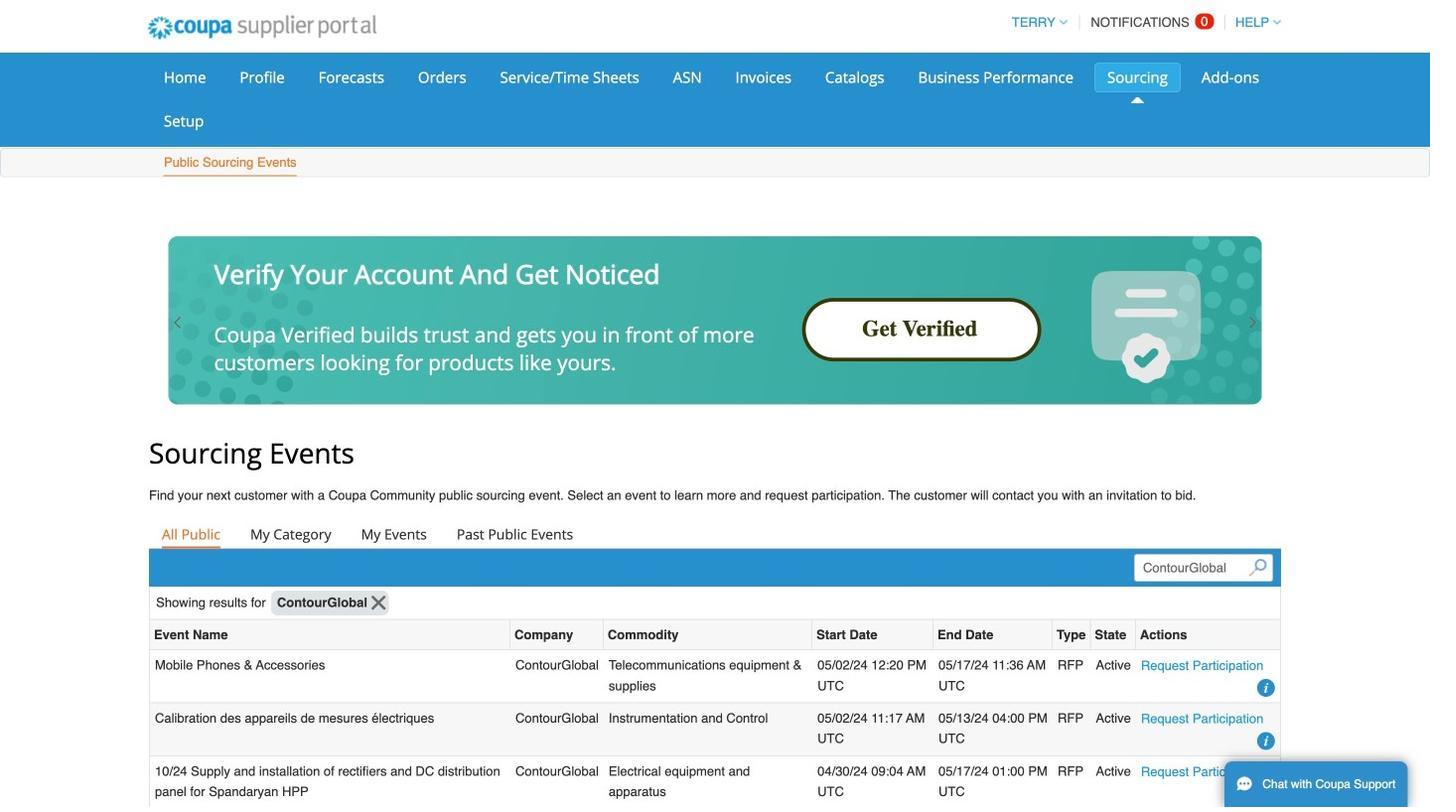 Task type: vqa. For each thing, say whether or not it's contained in the screenshot.
the rightmost &
no



Task type: locate. For each thing, give the bounding box(es) containing it.
type element
[[1053, 620, 1091, 651]]

coupa supplier portal image
[[134, 3, 390, 53]]

navigation
[[1003, 3, 1281, 42]]

previous image
[[170, 315, 186, 331]]

company element
[[511, 620, 604, 651]]

start date element
[[813, 620, 934, 651]]

tab list
[[149, 521, 1281, 548]]

Search text field
[[1135, 554, 1273, 582]]

event name element
[[150, 620, 511, 651]]

actions element
[[1136, 620, 1280, 651]]

end date element
[[934, 620, 1053, 651]]



Task type: describe. For each thing, give the bounding box(es) containing it.
commodity element
[[604, 620, 813, 651]]

state element
[[1091, 620, 1136, 651]]

search image
[[1249, 559, 1267, 577]]

clear filter image
[[371, 596, 386, 610]]



